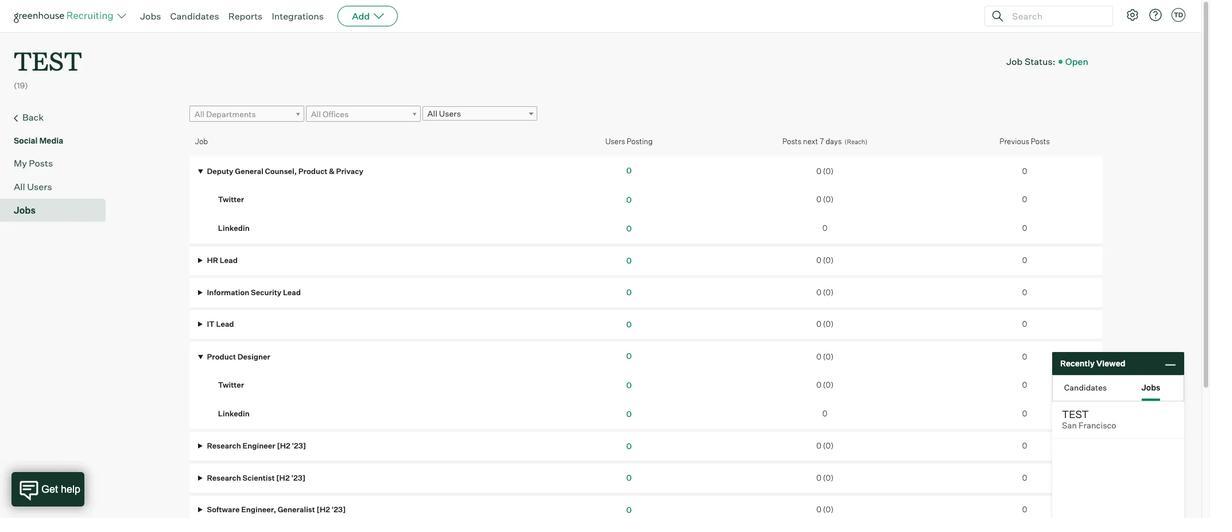Task type: describe. For each thing, give the bounding box(es) containing it.
status:
[[1025, 55, 1056, 67]]

information security lead
[[206, 288, 301, 297]]

security
[[251, 288, 282, 297]]

linkedin for product
[[218, 409, 250, 418]]

0 vertical spatial product
[[299, 166, 328, 176]]

hr
[[207, 256, 218, 265]]

reports
[[228, 10, 263, 22]]

&
[[329, 166, 335, 176]]

2 horizontal spatial users
[[606, 137, 625, 146]]

add button
[[338, 6, 398, 26]]

(19)
[[14, 81, 28, 90]]

9 (0) from the top
[[823, 473, 834, 482]]

10 0 (0) from the top
[[817, 505, 834, 514]]

francisco
[[1079, 420, 1117, 431]]

linkedin for deputy
[[218, 223, 250, 232]]

td
[[1175, 11, 1184, 19]]

configure image
[[1126, 8, 1140, 22]]

software
[[207, 505, 240, 514]]

5 0 (0) from the top
[[817, 319, 834, 329]]

4 0 link from the top
[[627, 255, 632, 265]]

my posts
[[14, 157, 53, 169]]

media
[[39, 135, 63, 145]]

general
[[235, 166, 264, 176]]

product designer
[[206, 352, 271, 361]]

0 vertical spatial all users link
[[422, 106, 537, 121]]

greenhouse recruiting image
[[14, 9, 117, 23]]

integrations link
[[272, 10, 324, 22]]

'23] for research scientist [h2 '23]
[[291, 473, 306, 482]]

test for test san francisco
[[1063, 408, 1090, 420]]

all for the all users link to the top
[[428, 109, 438, 118]]

test for test (19)
[[14, 44, 82, 78]]

6 (0) from the top
[[823, 352, 834, 361]]

counsel,
[[265, 166, 297, 176]]

privacy
[[336, 166, 364, 176]]

lead for hr lead
[[220, 256, 238, 265]]

all for the bottom the all users link
[[14, 181, 25, 192]]

7 0 link from the top
[[627, 351, 632, 361]]

deputy general counsel, product & privacy
[[206, 166, 364, 176]]

5 (0) from the top
[[823, 319, 834, 329]]

1 horizontal spatial all users
[[428, 109, 461, 118]]

job status:
[[1007, 55, 1056, 67]]

it
[[207, 319, 215, 329]]

2 (0) from the top
[[823, 195, 834, 204]]

social media
[[14, 135, 63, 145]]

0 vertical spatial jobs link
[[140, 10, 161, 22]]

engineer,
[[241, 505, 276, 514]]

0 horizontal spatial candidates
[[170, 10, 219, 22]]

job for job
[[195, 137, 208, 146]]

8 0 (0) from the top
[[817, 441, 834, 450]]

previous
[[1000, 137, 1030, 146]]

5 0 link from the top
[[627, 287, 632, 297]]

4 0 (0) from the top
[[817, 288, 834, 297]]

test san francisco
[[1063, 408, 1117, 431]]

2 0 link from the top
[[627, 195, 632, 204]]

twitter for product
[[218, 380, 244, 390]]

it lead
[[206, 319, 234, 329]]

td button
[[1172, 8, 1186, 22]]

8 0 link from the top
[[627, 380, 632, 390]]

hr lead
[[206, 256, 238, 265]]

software engineer, generalist [h2 '23]
[[206, 505, 346, 514]]

all offices link
[[306, 106, 421, 122]]

my
[[14, 157, 27, 169]]

tab list containing candidates
[[1053, 376, 1184, 401]]

1 0 (0) from the top
[[817, 166, 834, 176]]

scientist
[[243, 473, 275, 482]]

all for all offices link
[[311, 109, 321, 119]]

research for scientist
[[207, 473, 241, 482]]

recently viewed
[[1061, 359, 1126, 368]]

posts for previous posts
[[1031, 137, 1051, 146]]



Task type: vqa. For each thing, say whether or not it's contained in the screenshot.
Generalist
yes



Task type: locate. For each thing, give the bounding box(es) containing it.
0 horizontal spatial jobs link
[[14, 203, 101, 217]]

4 (0) from the top
[[823, 288, 834, 297]]

2 vertical spatial '23]
[[332, 505, 346, 514]]

candidates
[[170, 10, 219, 22], [1065, 382, 1108, 392]]

1 horizontal spatial posts
[[783, 137, 802, 146]]

10 0 link from the top
[[627, 441, 632, 451]]

1 vertical spatial test
[[1063, 408, 1090, 420]]

0
[[627, 166, 632, 175], [817, 166, 822, 176], [1023, 166, 1028, 176], [627, 195, 632, 204], [817, 195, 822, 204], [1023, 195, 1028, 204], [823, 223, 828, 232], [1023, 223, 1028, 232], [627, 224, 632, 233], [627, 255, 632, 265], [817, 256, 822, 265], [1023, 256, 1028, 265], [627, 287, 632, 297], [817, 288, 822, 297], [1023, 288, 1028, 297], [627, 319, 632, 329], [817, 319, 822, 329], [1023, 319, 1028, 329], [627, 351, 632, 361], [817, 352, 822, 361], [1023, 352, 1028, 361], [627, 380, 632, 390], [817, 380, 822, 390], [1023, 380, 1028, 390], [823, 409, 828, 418], [1023, 409, 1028, 418], [627, 409, 632, 419], [627, 441, 632, 451], [817, 441, 822, 450], [1023, 441, 1028, 450], [627, 473, 632, 483], [817, 473, 822, 482], [1023, 473, 1028, 482], [627, 505, 632, 514], [817, 505, 822, 514], [1023, 505, 1028, 514]]

[h2
[[277, 441, 291, 450], [276, 473, 290, 482], [317, 505, 330, 514]]

lead for it lead
[[216, 319, 234, 329]]

research engineer [h2 '23]
[[206, 441, 306, 450]]

0 horizontal spatial all users link
[[14, 180, 101, 193]]

9 0 (0) from the top
[[817, 473, 834, 482]]

0 vertical spatial job
[[1007, 55, 1023, 67]]

1 vertical spatial candidates
[[1065, 382, 1108, 392]]

2 vertical spatial users
[[27, 181, 52, 192]]

jobs link left "candidates" link
[[140, 10, 161, 22]]

research
[[207, 441, 241, 450], [207, 473, 241, 482]]

1 vertical spatial '23]
[[291, 473, 306, 482]]

all inside all departments link
[[195, 109, 205, 119]]

all for all departments link
[[195, 109, 205, 119]]

research scientist [h2 '23]
[[206, 473, 306, 482]]

back
[[22, 111, 44, 123]]

users posting
[[606, 137, 653, 146]]

san
[[1063, 420, 1078, 431]]

(reach)
[[845, 138, 868, 146]]

offices
[[323, 109, 349, 119]]

1 research from the top
[[207, 441, 241, 450]]

research left the engineer
[[207, 441, 241, 450]]

lead right security
[[283, 288, 301, 297]]

twitter for deputy
[[218, 195, 244, 204]]

0 vertical spatial linkedin
[[218, 223, 250, 232]]

test (19)
[[14, 44, 82, 90]]

1 vertical spatial all users
[[14, 181, 52, 192]]

6 0 (0) from the top
[[817, 352, 834, 361]]

1 linkedin from the top
[[218, 223, 250, 232]]

'23] for research engineer [h2 '23]
[[292, 441, 306, 450]]

0 vertical spatial twitter
[[218, 195, 244, 204]]

2 vertical spatial jobs
[[1142, 382, 1161, 392]]

2 research from the top
[[207, 473, 241, 482]]

1 horizontal spatial all users link
[[422, 106, 537, 121]]

0 0 0
[[627, 166, 632, 233], [1023, 166, 1028, 232], [627, 351, 632, 419], [1023, 352, 1028, 418]]

test inside test san francisco
[[1063, 408, 1090, 420]]

posts
[[783, 137, 802, 146], [1031, 137, 1051, 146], [29, 157, 53, 169]]

0 link
[[627, 166, 632, 175], [627, 195, 632, 204], [627, 224, 632, 233], [627, 255, 632, 265], [627, 287, 632, 297], [627, 319, 632, 329], [627, 351, 632, 361], [627, 380, 632, 390], [627, 409, 632, 419], [627, 441, 632, 451], [627, 473, 632, 483], [627, 505, 632, 514]]

0 vertical spatial test
[[14, 44, 82, 78]]

all departments
[[195, 109, 256, 119]]

'23] right the engineer
[[292, 441, 306, 450]]

all offices
[[311, 109, 349, 119]]

job up deputy
[[195, 137, 208, 146]]

2 linkedin from the top
[[218, 409, 250, 418]]

1 vertical spatial job
[[195, 137, 208, 146]]

1 vertical spatial users
[[606, 137, 625, 146]]

jobs inside tab list
[[1142, 382, 1161, 392]]

1 (0) from the top
[[823, 166, 834, 176]]

2 horizontal spatial jobs
[[1142, 382, 1161, 392]]

job
[[1007, 55, 1023, 67], [195, 137, 208, 146]]

candidates left reports on the top of page
[[170, 10, 219, 22]]

1 vertical spatial product
[[207, 352, 236, 361]]

candidates link
[[170, 10, 219, 22]]

tab list
[[1053, 376, 1184, 401]]

1 vertical spatial lead
[[283, 288, 301, 297]]

linkedin up the research engineer [h2 '23]
[[218, 409, 250, 418]]

9 0 link from the top
[[627, 409, 632, 419]]

candidates down recently viewed
[[1065, 382, 1108, 392]]

designer
[[238, 352, 271, 361]]

1 horizontal spatial test
[[1063, 408, 1090, 420]]

product down it lead
[[207, 352, 236, 361]]

posts inside my posts link
[[29, 157, 53, 169]]

all
[[428, 109, 438, 118], [195, 109, 205, 119], [311, 109, 321, 119], [14, 181, 25, 192]]

product left &
[[299, 166, 328, 176]]

test
[[14, 44, 82, 78], [1063, 408, 1090, 420]]

product
[[299, 166, 328, 176], [207, 352, 236, 361]]

0 horizontal spatial all users
[[14, 181, 52, 192]]

all inside all offices link
[[311, 109, 321, 119]]

'23] right the generalist
[[332, 505, 346, 514]]

0 vertical spatial lead
[[220, 256, 238, 265]]

[h2 for engineer
[[277, 441, 291, 450]]

[h2 right the generalist
[[317, 505, 330, 514]]

departments
[[206, 109, 256, 119]]

jobs link
[[140, 10, 161, 22], [14, 203, 101, 217]]

0 horizontal spatial product
[[207, 352, 236, 361]]

td button
[[1170, 6, 1188, 24]]

back link
[[14, 110, 101, 125]]

integrations
[[272, 10, 324, 22]]

1 vertical spatial jobs link
[[14, 203, 101, 217]]

0 vertical spatial users
[[439, 109, 461, 118]]

1 vertical spatial linkedin
[[218, 409, 250, 418]]

0 horizontal spatial job
[[195, 137, 208, 146]]

previous posts
[[1000, 137, 1051, 146]]

7
[[820, 137, 824, 146]]

posts for my posts
[[29, 157, 53, 169]]

candidates inside tab list
[[1065, 382, 1108, 392]]

0 vertical spatial [h2
[[277, 441, 291, 450]]

deputy
[[207, 166, 234, 176]]

posts right previous
[[1031, 137, 1051, 146]]

1 vertical spatial all users link
[[14, 180, 101, 193]]

0 vertical spatial research
[[207, 441, 241, 450]]

10 (0) from the top
[[823, 505, 834, 514]]

posts left next
[[783, 137, 802, 146]]

twitter down deputy
[[218, 195, 244, 204]]

1 horizontal spatial candidates
[[1065, 382, 1108, 392]]

jobs link down my posts link
[[14, 203, 101, 217]]

linkedin up hr lead
[[218, 223, 250, 232]]

3 (0) from the top
[[823, 256, 834, 265]]

test link
[[14, 32, 82, 80]]

social
[[14, 135, 38, 145]]

generalist
[[278, 505, 315, 514]]

viewed
[[1097, 359, 1126, 368]]

2 horizontal spatial posts
[[1031, 137, 1051, 146]]

engineer
[[243, 441, 276, 450]]

twitter down the product designer
[[218, 380, 244, 390]]

2 vertical spatial [h2
[[317, 505, 330, 514]]

posting
[[627, 137, 653, 146]]

1 twitter from the top
[[218, 195, 244, 204]]

research for engineer
[[207, 441, 241, 450]]

[h2 for scientist
[[276, 473, 290, 482]]

1 vertical spatial twitter
[[218, 380, 244, 390]]

add
[[352, 10, 370, 22]]

11 0 link from the top
[[627, 473, 632, 483]]

jobs inside "link"
[[14, 204, 36, 216]]

1 vertical spatial [h2
[[276, 473, 290, 482]]

2 twitter from the top
[[218, 380, 244, 390]]

0 vertical spatial candidates
[[170, 10, 219, 22]]

Search text field
[[1010, 8, 1103, 24]]

1 horizontal spatial jobs link
[[140, 10, 161, 22]]

1 horizontal spatial job
[[1007, 55, 1023, 67]]

[h2 right scientist
[[276, 473, 290, 482]]

information
[[207, 288, 250, 297]]

research up the software
[[207, 473, 241, 482]]

[h2 right the engineer
[[277, 441, 291, 450]]

0 horizontal spatial test
[[14, 44, 82, 78]]

2 0 (0) from the top
[[817, 195, 834, 204]]

jobs
[[140, 10, 161, 22], [14, 204, 36, 216], [1142, 382, 1161, 392]]

'23] up the generalist
[[291, 473, 306, 482]]

open
[[1066, 55, 1089, 67]]

0 (0)
[[817, 166, 834, 176], [817, 195, 834, 204], [817, 256, 834, 265], [817, 288, 834, 297], [817, 319, 834, 329], [817, 352, 834, 361], [817, 380, 834, 390], [817, 441, 834, 450], [817, 473, 834, 482], [817, 505, 834, 514]]

all departments link
[[189, 106, 304, 122]]

next
[[804, 137, 819, 146]]

days
[[826, 137, 842, 146]]

job for job status:
[[1007, 55, 1023, 67]]

1 vertical spatial jobs
[[14, 204, 36, 216]]

(0)
[[823, 166, 834, 176], [823, 195, 834, 204], [823, 256, 834, 265], [823, 288, 834, 297], [823, 319, 834, 329], [823, 352, 834, 361], [823, 380, 834, 390], [823, 441, 834, 450], [823, 473, 834, 482], [823, 505, 834, 514]]

0 vertical spatial '23]
[[292, 441, 306, 450]]

2 vertical spatial lead
[[216, 319, 234, 329]]

reports link
[[228, 10, 263, 22]]

3 0 link from the top
[[627, 224, 632, 233]]

lead right 'it'
[[216, 319, 234, 329]]

lead
[[220, 256, 238, 265], [283, 288, 301, 297], [216, 319, 234, 329]]

'23]
[[292, 441, 306, 450], [291, 473, 306, 482], [332, 505, 346, 514]]

7 (0) from the top
[[823, 380, 834, 390]]

all users link
[[422, 106, 537, 121], [14, 180, 101, 193]]

my posts link
[[14, 156, 101, 170]]

3 0 (0) from the top
[[817, 256, 834, 265]]

linkedin
[[218, 223, 250, 232], [218, 409, 250, 418]]

0 horizontal spatial jobs
[[14, 204, 36, 216]]

0 vertical spatial all users
[[428, 109, 461, 118]]

0 horizontal spatial users
[[27, 181, 52, 192]]

12 0 link from the top
[[627, 505, 632, 514]]

0 horizontal spatial posts
[[29, 157, 53, 169]]

1 horizontal spatial product
[[299, 166, 328, 176]]

posts next 7 days (reach)
[[783, 137, 868, 146]]

users
[[439, 109, 461, 118], [606, 137, 625, 146], [27, 181, 52, 192]]

1 horizontal spatial users
[[439, 109, 461, 118]]

7 0 (0) from the top
[[817, 380, 834, 390]]

lead right hr
[[220, 256, 238, 265]]

all users
[[428, 109, 461, 118], [14, 181, 52, 192]]

6 0 link from the top
[[627, 319, 632, 329]]

0 vertical spatial jobs
[[140, 10, 161, 22]]

job left status:
[[1007, 55, 1023, 67]]

1 horizontal spatial jobs
[[140, 10, 161, 22]]

recently
[[1061, 359, 1095, 368]]

posts right my
[[29, 157, 53, 169]]

test up the (19)
[[14, 44, 82, 78]]

1 0 link from the top
[[627, 166, 632, 175]]

twitter
[[218, 195, 244, 204], [218, 380, 244, 390]]

test down recently
[[1063, 408, 1090, 420]]

8 (0) from the top
[[823, 441, 834, 450]]

1 vertical spatial research
[[207, 473, 241, 482]]



